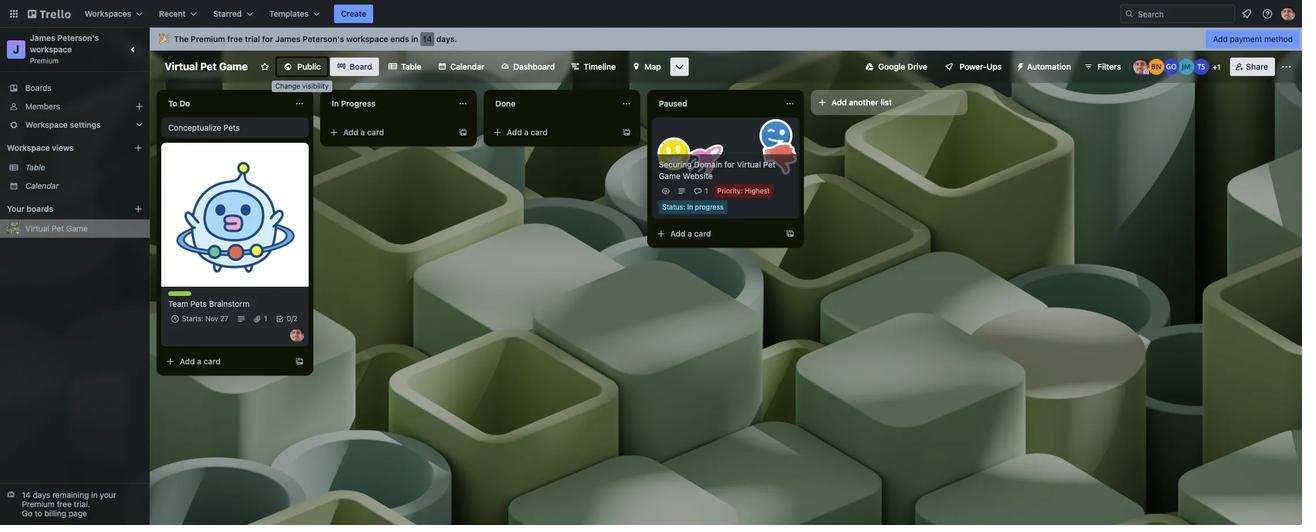 Task type: vqa. For each thing, say whether or not it's contained in the screenshot.
Meeting to the right
no



Task type: describe. For each thing, give the bounding box(es) containing it.
share
[[1246, 62, 1268, 71]]

templates button
[[262, 5, 327, 23]]

add a card for to do
[[180, 356, 221, 366]]

add a card button for to do
[[161, 352, 290, 371]]

premium inside james peterson's workspace premium
[[30, 56, 59, 65]]

trial.
[[74, 499, 90, 509]]

: for priority
[[741, 187, 743, 195]]

primary element
[[0, 0, 1302, 28]]

brainstorm
[[209, 299, 250, 309]]

j link
[[7, 40, 25, 59]]

banner containing 🎉
[[150, 28, 1302, 51]]

14 inside banner
[[423, 34, 432, 44]]

add a card for paused
[[670, 229, 711, 238]]

workspace inside james peterson's workspace premium
[[30, 44, 72, 54]]

change visibility tooltip
[[272, 81, 332, 92]]

workspaces
[[85, 9, 131, 18]]

In Progress text field
[[325, 94, 452, 113]]

the
[[174, 34, 189, 44]]

james peterson (jamespeterson93) image inside primary element
[[1281, 7, 1295, 21]]

timeline
[[584, 62, 616, 71]]

1 horizontal spatial 1
[[705, 187, 708, 195]]

your boards with 1 items element
[[7, 202, 116, 216]]

your boards
[[7, 204, 53, 214]]

0 notifications image
[[1240, 7, 1254, 21]]

power-
[[960, 62, 987, 71]]

0 vertical spatial table link
[[381, 58, 428, 76]]

pet inside securing domain for virtual pet game website
[[763, 160, 775, 169]]

create from template… image for paused
[[786, 229, 795, 238]]

recent button
[[152, 5, 204, 23]]

Paused text field
[[652, 94, 779, 113]]

task
[[188, 291, 203, 300]]

change
[[275, 82, 300, 90]]

gary orlando (garyorlando) image
[[1163, 59, 1179, 75]]

google drive button
[[859, 58, 934, 76]]

your
[[100, 490, 116, 500]]

boards
[[25, 83, 51, 93]]

securing domain for virtual pet game website
[[659, 160, 775, 181]]

2
[[293, 314, 297, 323]]

pets inside team task team pets brainstorm
[[190, 299, 207, 309]]

🎉 the premium free trial for james peterson's workspace ends in 14 days.
[[159, 34, 457, 44]]

workspace settings
[[25, 120, 101, 130]]

0 horizontal spatial calendar link
[[25, 180, 143, 192]]

create from template… image
[[295, 357, 304, 366]]

drive
[[908, 62, 927, 71]]

priority
[[717, 187, 741, 195]]

2 horizontal spatial 1
[[1217, 63, 1221, 71]]

billing
[[44, 509, 66, 518]]

free inside 14 days remaining in your premium free trial. go to billing page
[[57, 499, 72, 509]]

conceptualize
[[168, 123, 221, 132]]

2 team from the top
[[168, 299, 188, 309]]

in inside text field
[[332, 98, 339, 108]]

workspace navigation collapse icon image
[[126, 41, 142, 58]]

0
[[287, 314, 291, 323]]

conceptualize pets
[[168, 123, 240, 132]]

0 vertical spatial calendar
[[450, 62, 485, 71]]

free inside banner
[[227, 34, 243, 44]]

dashboard
[[513, 62, 555, 71]]

page
[[69, 509, 87, 518]]

securing domain for virtual pet game website link
[[659, 159, 792, 182]]

status : in progress
[[662, 203, 724, 211]]

map link
[[625, 58, 668, 76]]

virtual pet game inside 'link'
[[25, 223, 88, 233]]

days.
[[436, 34, 457, 44]]

: for status
[[683, 203, 685, 211]]

payment
[[1230, 34, 1262, 44]]

card for to do
[[204, 356, 221, 366]]

paused
[[659, 98, 687, 108]]

power-ups button
[[937, 58, 1009, 76]]

members
[[25, 101, 60, 111]]

Search field
[[1134, 5, 1235, 22]]

in inside 14 days remaining in your premium free trial. go to billing page
[[91, 490, 98, 500]]

highest
[[745, 187, 770, 195]]

map
[[645, 62, 661, 71]]

premium inside banner
[[191, 34, 225, 44]]

virtual inside 'link'
[[25, 223, 49, 233]]

board link
[[330, 58, 379, 76]]

open information menu image
[[1262, 8, 1273, 20]]

starred button
[[206, 5, 260, 23]]

progress
[[341, 98, 376, 108]]

0 horizontal spatial 1
[[264, 314, 267, 323]]

add payment method
[[1213, 34, 1293, 44]]

power-ups
[[960, 62, 1002, 71]]

priority : highest
[[717, 187, 770, 195]]

conceptualize pets link
[[168, 122, 302, 134]]

virtual pet game inside board name text box
[[165, 60, 248, 73]]

search image
[[1125, 9, 1134, 18]]

add another list button
[[811, 90, 968, 115]]

public
[[297, 62, 321, 71]]

automation
[[1027, 62, 1071, 71]]

color: bold lime, title: "team task" element
[[168, 291, 203, 300]]

Done text field
[[488, 94, 615, 113]]

sm image
[[1011, 58, 1027, 74]]

add another list
[[832, 97, 892, 107]]

go to billing page link
[[22, 509, 87, 518]]

add a card button for done
[[488, 123, 617, 142]]

card for paused
[[694, 229, 711, 238]]

tara schultz (taraschultz7) image
[[1193, 59, 1209, 75]]

card for done
[[531, 127, 548, 137]]

1 horizontal spatial in
[[687, 203, 693, 211]]

starts:
[[182, 314, 204, 323]]

create from template… image for done
[[622, 128, 631, 137]]

securing
[[659, 160, 692, 169]]

add left "payment"
[[1213, 34, 1228, 44]]

recent
[[159, 9, 186, 18]]

board
[[350, 62, 372, 71]]

create from template… image for in progress
[[458, 128, 468, 137]]

add for to do
[[180, 356, 195, 366]]

to
[[35, 509, 42, 518]]

status
[[662, 203, 683, 211]]

james peterson's workspace link
[[30, 33, 101, 54]]

Board name text field
[[159, 58, 254, 76]]

add a card button for in progress
[[325, 123, 454, 142]]

peterson's inside james peterson's workspace premium
[[57, 33, 99, 43]]

done
[[495, 98, 516, 108]]

a for to do
[[197, 356, 202, 366]]

add for paused
[[670, 229, 686, 238]]



Task type: locate. For each thing, give the bounding box(es) containing it.
add down in progress
[[343, 127, 358, 137]]

james inside banner
[[275, 34, 301, 44]]

1 horizontal spatial virtual
[[165, 60, 198, 73]]

1 vertical spatial virtual pet game
[[25, 223, 88, 233]]

game down securing
[[659, 171, 681, 181]]

calendar link up your boards with 1 items element
[[25, 180, 143, 192]]

game inside board name text box
[[219, 60, 248, 73]]

1 vertical spatial in
[[687, 203, 693, 211]]

game down your boards with 1 items element
[[66, 223, 88, 233]]

0 horizontal spatial :
[[683, 203, 685, 211]]

virtual pet game link
[[25, 223, 143, 234]]

trial
[[245, 34, 260, 44]]

0 vertical spatial game
[[219, 60, 248, 73]]

for inside securing domain for virtual pet game website
[[724, 160, 735, 169]]

1 vertical spatial for
[[724, 160, 735, 169]]

a for paused
[[688, 229, 692, 238]]

game left "star or unstar board" image
[[219, 60, 248, 73]]

add a card button
[[325, 123, 454, 142], [488, 123, 617, 142], [652, 225, 781, 243], [161, 352, 290, 371]]

team left task
[[168, 291, 186, 300]]

14 days remaining in your premium free trial. go to billing page
[[22, 490, 116, 518]]

jeremy miller (jeremymiller198) image
[[1178, 59, 1194, 75]]

in left progress
[[332, 98, 339, 108]]

2 vertical spatial virtual
[[25, 223, 49, 233]]

card
[[367, 127, 384, 137], [531, 127, 548, 137], [694, 229, 711, 238], [204, 356, 221, 366]]

james peterson (jamespeterson93) image
[[1281, 7, 1295, 21], [1133, 59, 1149, 75]]

views
[[52, 143, 74, 153]]

virtual down boards
[[25, 223, 49, 233]]

to do
[[168, 98, 190, 108]]

virtual up priority : highest
[[737, 160, 761, 169]]

27
[[220, 314, 228, 323]]

1 vertical spatial premium
[[30, 56, 59, 65]]

1 up progress
[[705, 187, 708, 195]]

calendar link
[[431, 58, 491, 76], [25, 180, 143, 192]]

in inside banner
[[411, 34, 418, 44]]

add a card for done
[[507, 127, 548, 137]]

team task team pets brainstorm
[[168, 291, 250, 309]]

0 vertical spatial for
[[262, 34, 273, 44]]

starred
[[213, 9, 242, 18]]

calendar
[[450, 62, 485, 71], [25, 181, 59, 191]]

1 vertical spatial calendar
[[25, 181, 59, 191]]

google drive icon image
[[866, 63, 874, 71]]

for inside banner
[[262, 34, 273, 44]]

workspace left views
[[7, 143, 50, 153]]

list
[[881, 97, 892, 107]]

to
[[168, 98, 177, 108]]

premium inside 14 days remaining in your premium free trial. go to billing page
[[22, 499, 55, 509]]

pet inside 'link'
[[52, 223, 64, 233]]

0 horizontal spatial pet
[[52, 223, 64, 233]]

j
[[13, 43, 19, 56]]

james inside james peterson's workspace premium
[[30, 33, 55, 43]]

workspaces button
[[78, 5, 150, 23]]

1 vertical spatial virtual
[[737, 160, 761, 169]]

days
[[33, 490, 50, 500]]

pet up highest
[[763, 160, 775, 169]]

back to home image
[[28, 5, 71, 23]]

0 horizontal spatial virtual
[[25, 223, 49, 233]]

virtual pet game down the
[[165, 60, 248, 73]]

add a card button down progress
[[652, 225, 781, 243]]

members link
[[0, 97, 150, 116]]

0 vertical spatial in
[[332, 98, 339, 108]]

add a card button down 27
[[161, 352, 290, 371]]

ups
[[987, 62, 1002, 71]]

card down progress
[[694, 229, 711, 238]]

1 vertical spatial calendar link
[[25, 180, 143, 192]]

1 vertical spatial table link
[[25, 162, 143, 173]]

1 horizontal spatial calendar
[[450, 62, 485, 71]]

free
[[227, 34, 243, 44], [57, 499, 72, 509]]

1 vertical spatial in
[[91, 490, 98, 500]]

🎉
[[159, 34, 169, 44]]

0 horizontal spatial virtual pet game
[[25, 223, 88, 233]]

2 horizontal spatial game
[[659, 171, 681, 181]]

0 / 2
[[287, 314, 297, 323]]

14 left the days.
[[423, 34, 432, 44]]

0 vertical spatial 1
[[1217, 63, 1221, 71]]

visibility
[[302, 82, 329, 90]]

workspace for workspace settings
[[25, 120, 68, 130]]

0 horizontal spatial in
[[332, 98, 339, 108]]

automation button
[[1011, 58, 1078, 76]]

table link down ends
[[381, 58, 428, 76]]

card for in progress
[[367, 127, 384, 137]]

add board image
[[134, 204, 143, 214]]

timeline link
[[564, 58, 623, 76]]

+ 1
[[1213, 63, 1221, 71]]

workspace inside banner
[[346, 34, 388, 44]]

a down done text box
[[524, 127, 529, 137]]

0 horizontal spatial for
[[262, 34, 273, 44]]

virtual inside board name text box
[[165, 60, 198, 73]]

1 horizontal spatial create from template… image
[[622, 128, 631, 137]]

virtual down the
[[165, 60, 198, 73]]

another
[[849, 97, 878, 107]]

nov
[[205, 314, 218, 323]]

add a card button for paused
[[652, 225, 781, 243]]

1 vertical spatial free
[[57, 499, 72, 509]]

dashboard link
[[494, 58, 562, 76]]

website
[[683, 171, 713, 181]]

1 horizontal spatial pet
[[200, 60, 217, 73]]

1 right tara schultz (taraschultz7) icon
[[1217, 63, 1221, 71]]

banner
[[150, 28, 1302, 51]]

add down done
[[507, 127, 522, 137]]

1 vertical spatial game
[[659, 171, 681, 181]]

add for done
[[507, 127, 522, 137]]

virtual pet game
[[165, 60, 248, 73], [25, 223, 88, 233]]

peterson's down back to home image
[[57, 33, 99, 43]]

workspace for workspace views
[[7, 143, 50, 153]]

for
[[262, 34, 273, 44], [724, 160, 735, 169]]

table link down views
[[25, 162, 143, 173]]

show menu image
[[1281, 61, 1292, 73]]

go
[[22, 509, 33, 518]]

james peterson (jamespeterson93) image
[[290, 328, 304, 342]]

in left your
[[91, 490, 98, 500]]

pet down your boards with 1 items element
[[52, 223, 64, 233]]

1 left the 0
[[264, 314, 267, 323]]

remaining
[[52, 490, 89, 500]]

0 vertical spatial virtual
[[165, 60, 198, 73]]

1 horizontal spatial free
[[227, 34, 243, 44]]

1 horizontal spatial 14
[[423, 34, 432, 44]]

create from template… image
[[458, 128, 468, 137], [622, 128, 631, 137], [786, 229, 795, 238]]

2 horizontal spatial create from template… image
[[786, 229, 795, 238]]

pet up to do 'text field'
[[200, 60, 217, 73]]

1 vertical spatial workspace
[[7, 143, 50, 153]]

2 vertical spatial game
[[66, 223, 88, 233]]

calendar down the days.
[[450, 62, 485, 71]]

game inside securing domain for virtual pet game website
[[659, 171, 681, 181]]

workspace
[[346, 34, 388, 44], [30, 44, 72, 54]]

1 horizontal spatial game
[[219, 60, 248, 73]]

james down back to home image
[[30, 33, 55, 43]]

2 vertical spatial premium
[[22, 499, 55, 509]]

0 vertical spatial in
[[411, 34, 418, 44]]

google drive
[[878, 62, 927, 71]]

share button
[[1230, 58, 1275, 76]]

virtual pet game down your boards with 1 items element
[[25, 223, 88, 233]]

0 horizontal spatial table
[[25, 162, 45, 172]]

a for in progress
[[361, 127, 365, 137]]

james peterson (jamespeterson93) image right open information menu image
[[1281, 7, 1295, 21]]

1 vertical spatial :
[[683, 203, 685, 211]]

0 horizontal spatial james
[[30, 33, 55, 43]]

1 horizontal spatial for
[[724, 160, 735, 169]]

0 vertical spatial virtual pet game
[[165, 60, 248, 73]]

add down status
[[670, 229, 686, 238]]

1 vertical spatial pet
[[763, 160, 775, 169]]

a down "starts: nov 27"
[[197, 356, 202, 366]]

calendar link down the days.
[[431, 58, 491, 76]]

0 vertical spatial table
[[401, 62, 421, 71]]

card down in progress text field
[[367, 127, 384, 137]]

in right ends
[[411, 34, 418, 44]]

add a card
[[343, 127, 384, 137], [507, 127, 548, 137], [670, 229, 711, 238], [180, 356, 221, 366]]

0 horizontal spatial peterson's
[[57, 33, 99, 43]]

+
[[1213, 63, 1217, 71]]

james peterson (jamespeterson93) image left the gary orlando (garyorlando) image
[[1133, 59, 1149, 75]]

peterson's inside banner
[[303, 34, 344, 44]]

1 horizontal spatial workspace
[[346, 34, 388, 44]]

workspace up board
[[346, 34, 388, 44]]

2 horizontal spatial virtual
[[737, 160, 761, 169]]

0 vertical spatial :
[[741, 187, 743, 195]]

0 horizontal spatial in
[[91, 490, 98, 500]]

2 vertical spatial pet
[[52, 223, 64, 233]]

add inside button
[[832, 97, 847, 107]]

domain
[[694, 160, 722, 169]]

a for done
[[524, 127, 529, 137]]

1 horizontal spatial virtual pet game
[[165, 60, 248, 73]]

1 team from the top
[[168, 291, 186, 300]]

workspace views
[[7, 143, 74, 153]]

ben nelson (bennelson96) image
[[1148, 59, 1164, 75]]

workspace down members
[[25, 120, 68, 130]]

0 horizontal spatial table link
[[25, 162, 143, 173]]

0 vertical spatial free
[[227, 34, 243, 44]]

in progress
[[332, 98, 376, 108]]

1 horizontal spatial james
[[275, 34, 301, 44]]

for right domain
[[724, 160, 735, 169]]

1 vertical spatial table
[[25, 162, 45, 172]]

james down templates
[[275, 34, 301, 44]]

virtual
[[165, 60, 198, 73], [737, 160, 761, 169], [25, 223, 49, 233]]

1 vertical spatial workspace
[[30, 44, 72, 54]]

1 horizontal spatial table
[[401, 62, 421, 71]]

team up starts:
[[168, 299, 188, 309]]

add a card button down done text box
[[488, 123, 617, 142]]

table down workspace views
[[25, 162, 45, 172]]

0 horizontal spatial 14
[[22, 490, 31, 500]]

your
[[7, 204, 24, 214]]

filters button
[[1080, 58, 1125, 76]]

a down progress
[[361, 127, 365, 137]]

14 left days at the left of the page
[[22, 490, 31, 500]]

peterson's up the public
[[303, 34, 344, 44]]

starts: nov 27
[[182, 314, 228, 323]]

2 vertical spatial 1
[[264, 314, 267, 323]]

do
[[179, 98, 190, 108]]

laugh image
[[755, 115, 796, 156]]

a down status : in progress
[[688, 229, 692, 238]]

method
[[1264, 34, 1293, 44]]

filters
[[1098, 62, 1121, 71]]

add down starts:
[[180, 356, 195, 366]]

card down nov
[[204, 356, 221, 366]]

star or unstar board image
[[261, 62, 270, 71]]

add left the another
[[832, 97, 847, 107]]

confetti image
[[159, 34, 169, 44]]

workspace right j
[[30, 44, 72, 54]]

pets
[[223, 123, 240, 132], [190, 299, 207, 309]]

1 horizontal spatial :
[[741, 187, 743, 195]]

team pets brainstorm link
[[168, 298, 302, 310]]

add a card down done
[[507, 127, 548, 137]]

0 horizontal spatial game
[[66, 223, 88, 233]]

1 horizontal spatial pets
[[223, 123, 240, 132]]

0 vertical spatial 14
[[423, 34, 432, 44]]

0 horizontal spatial calendar
[[25, 181, 59, 191]]

1 horizontal spatial in
[[411, 34, 418, 44]]

0 vertical spatial pet
[[200, 60, 217, 73]]

create a view image
[[134, 143, 143, 153]]

14 inside 14 days remaining in your premium free trial. go to billing page
[[22, 490, 31, 500]]

add
[[1213, 34, 1228, 44], [832, 97, 847, 107], [343, 127, 358, 137], [507, 127, 522, 137], [670, 229, 686, 238], [180, 356, 195, 366]]

in
[[411, 34, 418, 44], [91, 490, 98, 500]]

1 vertical spatial pets
[[190, 299, 207, 309]]

add payment method link
[[1206, 30, 1300, 48]]

this member is an admin of this board. image
[[1144, 70, 1149, 75]]

create button
[[334, 5, 373, 23]]

customize views image
[[674, 61, 685, 73]]

0 vertical spatial pets
[[223, 123, 240, 132]]

1 horizontal spatial calendar link
[[431, 58, 491, 76]]

add a card down progress
[[343, 127, 384, 137]]

add a card down status : in progress
[[670, 229, 711, 238]]

table down ends
[[401, 62, 421, 71]]

game inside 'link'
[[66, 223, 88, 233]]

pets inside 'link'
[[223, 123, 240, 132]]

1 vertical spatial 1
[[705, 187, 708, 195]]

change visibility
[[275, 82, 329, 90]]

create
[[341, 9, 366, 18]]

0 vertical spatial workspace
[[25, 120, 68, 130]]

To Do text field
[[161, 94, 288, 113]]

1 horizontal spatial james peterson (jamespeterson93) image
[[1281, 7, 1295, 21]]

add a card down "starts: nov 27"
[[180, 356, 221, 366]]

public button
[[277, 58, 328, 76]]

settings
[[70, 120, 101, 130]]

: left progress
[[683, 203, 685, 211]]

1 horizontal spatial table link
[[381, 58, 428, 76]]

progress
[[695, 203, 724, 211]]

0 horizontal spatial pets
[[190, 299, 207, 309]]

for right trial
[[262, 34, 273, 44]]

: left highest
[[741, 187, 743, 195]]

calendar up boards
[[25, 181, 59, 191]]

in right status
[[687, 203, 693, 211]]

1 horizontal spatial peterson's
[[303, 34, 344, 44]]

0 vertical spatial premium
[[191, 34, 225, 44]]

0 vertical spatial calendar link
[[431, 58, 491, 76]]

add for in progress
[[343, 127, 358, 137]]

0 horizontal spatial create from template… image
[[458, 128, 468, 137]]

1
[[1217, 63, 1221, 71], [705, 187, 708, 195], [264, 314, 267, 323]]

0 horizontal spatial james peterson (jamespeterson93) image
[[1133, 59, 1149, 75]]

pets down to do 'text field'
[[223, 123, 240, 132]]

pet inside board name text box
[[200, 60, 217, 73]]

virtual inside securing domain for virtual pet game website
[[737, 160, 761, 169]]

pets up starts:
[[190, 299, 207, 309]]

0 vertical spatial workspace
[[346, 34, 388, 44]]

workspace inside popup button
[[25, 120, 68, 130]]

2 horizontal spatial pet
[[763, 160, 775, 169]]

0 horizontal spatial workspace
[[30, 44, 72, 54]]

add a card button down in progress text field
[[325, 123, 454, 142]]

/
[[291, 314, 293, 323]]

0 horizontal spatial free
[[57, 499, 72, 509]]

templates
[[269, 9, 309, 18]]

1 vertical spatial 14
[[22, 490, 31, 500]]

1 vertical spatial james peterson (jamespeterson93) image
[[1133, 59, 1149, 75]]

add a card for in progress
[[343, 127, 384, 137]]

card down done text box
[[531, 127, 548, 137]]

ends
[[390, 34, 409, 44]]

0 vertical spatial james peterson (jamespeterson93) image
[[1281, 7, 1295, 21]]



